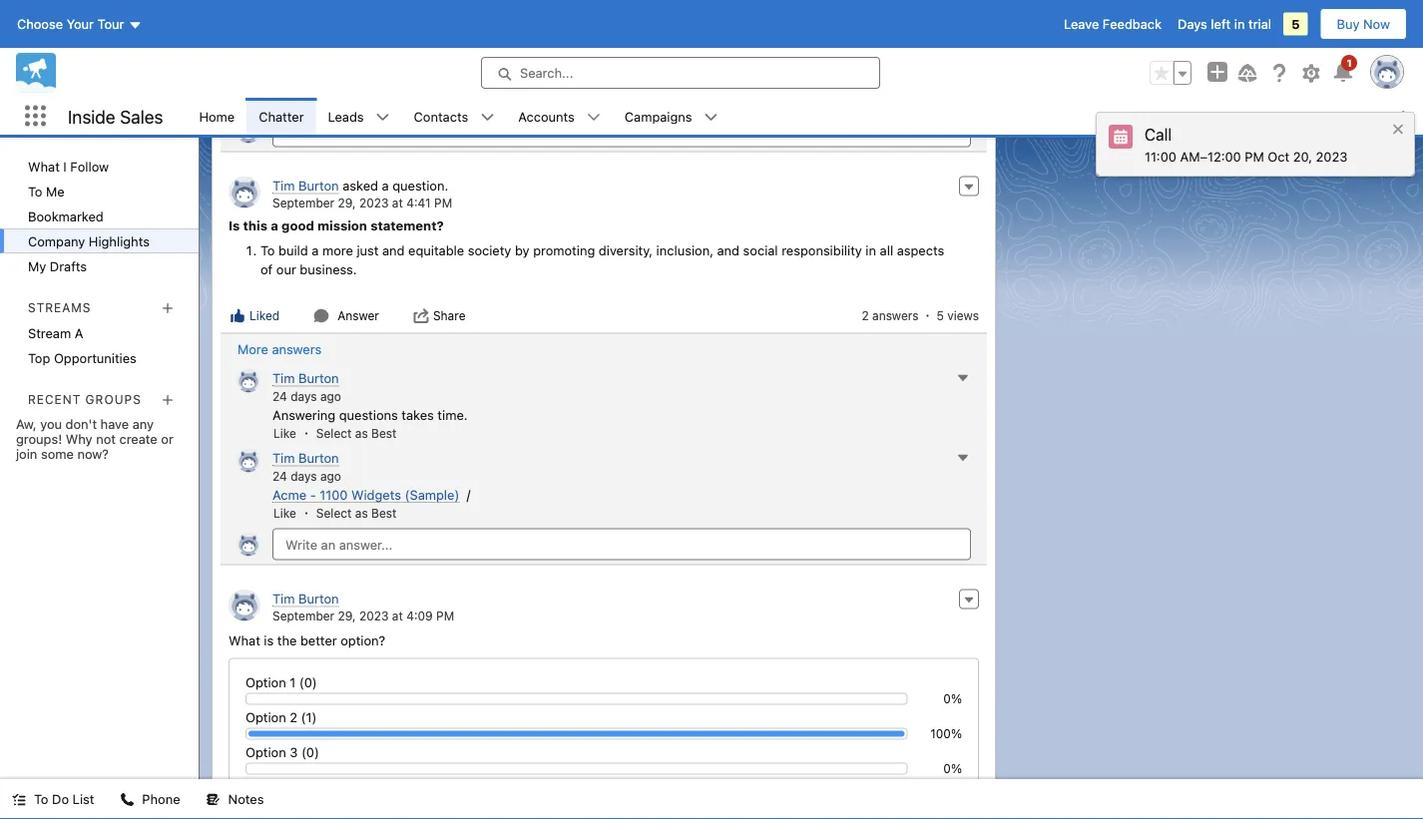 Task type: locate. For each thing, give the bounding box(es) containing it.
0
[[304, 675, 312, 690], [306, 745, 314, 760]]

diversity,
[[599, 243, 653, 258]]

3 option from the top
[[246, 745, 286, 760]]

not
[[96, 431, 116, 446]]

1 option from the top
[[246, 675, 286, 690]]

1 vertical spatial 2
[[290, 710, 298, 725]]

follow
[[70, 159, 109, 174]]

a right build on the left of page
[[312, 243, 319, 258]]

1 vertical spatial select
[[316, 507, 352, 521]]

0 down what is the better option?
[[304, 675, 312, 690]]

tim up good
[[273, 178, 295, 193]]

text default image inside leads list item
[[376, 110, 390, 124]]

call
[[1145, 125, 1172, 144]]

2 days from the top
[[291, 469, 317, 483]]

group
[[1150, 61, 1192, 85]]

more
[[322, 243, 353, 258]]

0 vertical spatial what
[[28, 159, 60, 174]]

choose
[[17, 16, 63, 31]]

0 vertical spatial 5
[[1292, 16, 1300, 31]]

2 select from the top
[[316, 507, 352, 521]]

1 up option 2 ( 1 )
[[290, 675, 296, 690]]

2 down responsibility
[[862, 309, 869, 323]]

2 24 from the top
[[273, 469, 287, 483]]

2 up 3
[[290, 710, 298, 725]]

don't
[[66, 416, 97, 431]]

tim down the more answers at the top left
[[273, 371, 295, 386]]

accounts
[[518, 109, 575, 124]]

1 burton from the top
[[298, 178, 339, 193]]

better
[[300, 633, 337, 648]]

a right asked
[[382, 178, 389, 193]]

as down acme - 1100 widgets (sample) link
[[355, 507, 368, 521]]

2 as from the top
[[355, 507, 368, 521]]

groups!
[[16, 431, 62, 446]]

trial
[[1249, 16, 1272, 31]]

2 answers
[[862, 309, 919, 323]]

company highlights link
[[0, 229, 199, 254]]

in
[[1235, 16, 1245, 31], [866, 243, 876, 258]]

1 29, from the top
[[338, 196, 356, 210]]

2 vertical spatial 1
[[306, 710, 312, 725]]

answers inside status
[[873, 309, 919, 323]]

inclusion,
[[656, 243, 714, 258]]

0 right 3
[[306, 745, 314, 760]]

2 select as best button from the top
[[315, 507, 398, 521]]

search...
[[520, 65, 573, 80]]

1 and from the left
[[382, 243, 405, 258]]

drafts
[[50, 259, 87, 274]]

sales
[[120, 106, 163, 127]]

2 september from the top
[[273, 609, 335, 623]]

1 vertical spatial 24
[[273, 469, 287, 483]]

what left is
[[229, 633, 260, 648]]

24 up 'answering'
[[273, 389, 287, 403]]

2 burton from the top
[[298, 371, 339, 386]]

burton up -
[[298, 451, 339, 466]]

0 horizontal spatial 5
[[937, 309, 944, 323]]

1 tim from the top
[[273, 178, 295, 193]]

best down widgets
[[371, 507, 397, 521]]

5 left the views
[[937, 309, 944, 323]]

( for 2
[[301, 710, 306, 725]]

0 vertical spatial (
[[299, 675, 304, 690]]

answers left "5 views"
[[873, 309, 919, 323]]

0 horizontal spatial text default image
[[12, 793, 26, 807]]

5 right trial
[[1292, 16, 1300, 31]]

0 vertical spatial )
[[312, 675, 317, 690]]

0 vertical spatial answers
[[873, 309, 919, 323]]

tim burton 24 days ago up -
[[273, 451, 341, 483]]

0 vertical spatial 1
[[1347, 57, 1352, 68]]

of
[[261, 262, 273, 277]]

1 september from the top
[[273, 196, 335, 210]]

2023 inside tim burton asked a question. september 29, 2023 at 4:41 pm
[[359, 196, 389, 210]]

1 vertical spatial 29,
[[338, 609, 356, 623]]

ago
[[320, 389, 341, 403], [320, 469, 341, 483]]

0 for option 1 ( 0 )
[[304, 675, 312, 690]]

2 vertical spatial to
[[34, 792, 48, 807]]

29, down asked
[[338, 196, 356, 210]]

0 horizontal spatial a
[[271, 218, 278, 233]]

1 ago from the top
[[320, 389, 341, 403]]

0 vertical spatial as
[[355, 427, 368, 441]]

home link
[[187, 98, 247, 135]]

to do list button
[[0, 780, 106, 820]]

option down 'option 1 ( 0 )'
[[246, 710, 286, 725]]

text default image left phone at the bottom left
[[120, 793, 134, 807]]

tim burton image
[[229, 176, 261, 208], [237, 449, 261, 473]]

1 horizontal spatial 2
[[862, 309, 869, 323]]

tour
[[97, 16, 124, 31]]

and right 'just'
[[382, 243, 405, 258]]

) right 3
[[314, 745, 319, 760]]

(
[[299, 675, 304, 690], [301, 710, 306, 725], [301, 745, 306, 760]]

0 vertical spatial select as best button
[[315, 427, 398, 441]]

2 vertical spatial )
[[314, 745, 319, 760]]

feedback
[[1103, 16, 1162, 31]]

to up of
[[261, 243, 275, 258]]

2 vertical spatial tim burton image
[[229, 589, 261, 621]]

0% up 100%
[[944, 692, 962, 706]]

pm
[[1245, 149, 1265, 164], [434, 196, 452, 210], [436, 609, 454, 623]]

0% down 100%
[[944, 762, 962, 776]]

0 vertical spatial option
[[246, 675, 286, 690]]

) up option 3 ( 0 )
[[312, 710, 317, 725]]

5 for 5
[[1292, 16, 1300, 31]]

groups
[[85, 392, 142, 406]]

1 vertical spatial to
[[261, 243, 275, 258]]

text default image inside to do list button
[[12, 793, 26, 807]]

more
[[238, 342, 268, 357]]

equitable
[[408, 243, 464, 258]]

select as best down acme - 1100 widgets (sample) link
[[316, 507, 397, 521]]

2 and from the left
[[717, 243, 740, 258]]

0 vertical spatial 24
[[273, 389, 287, 403]]

0 vertical spatial tim burton 24 days ago
[[273, 371, 341, 403]]

september up good
[[273, 196, 335, 210]]

to inside 'is this a good mission statement? to build a more just and equitable society by promoting diversity, inclusion, and social responsibility in all aspects of our business.'
[[261, 243, 275, 258]]

to left do
[[34, 792, 48, 807]]

text default image left liked
[[230, 308, 246, 324]]

0 for option 3 ( 0 )
[[306, 745, 314, 760]]

1 select as best from the top
[[316, 427, 397, 441]]

answers right more
[[272, 342, 322, 357]]

burton left asked
[[298, 178, 339, 193]]

2023 up the option?
[[359, 609, 389, 623]]

call alert
[[1145, 125, 1403, 145]]

( for 3
[[301, 745, 306, 760]]

you
[[40, 416, 62, 431]]

1 at from the top
[[392, 196, 403, 210]]

1 vertical spatial tim burton 24 days ago
[[273, 451, 341, 483]]

1 vertical spatial days
[[291, 469, 317, 483]]

text default image inside answer button
[[314, 308, 330, 324]]

tim burton image
[[237, 369, 261, 393], [237, 533, 261, 557], [229, 589, 261, 621]]

share
[[433, 309, 466, 323]]

asked
[[343, 178, 378, 193]]

burton for 2nd tim burton 'link' from the bottom of the page
[[298, 451, 339, 466]]

like button
[[273, 427, 297, 441], [273, 507, 297, 521]]

1 vertical spatial like button
[[273, 507, 297, 521]]

select as best for select as best button related to first like button from the bottom of the page
[[316, 507, 397, 521]]

text default image left share on the left
[[413, 308, 429, 324]]

4 tim from the top
[[273, 591, 295, 606]]

burton for third tim burton 'link' from the bottom of the page
[[298, 371, 339, 386]]

tim burton 24 days ago for first like button from the bottom of the page
[[273, 451, 341, 483]]

social
[[743, 243, 778, 258]]

home
[[199, 109, 235, 124]]

1 vertical spatial )
[[312, 710, 317, 725]]

build
[[279, 243, 308, 258]]

1 vertical spatial select as best button
[[315, 507, 398, 521]]

0 vertical spatial select
[[316, 427, 352, 441]]

burton up 'answering'
[[298, 371, 339, 386]]

2 select as best from the top
[[316, 507, 397, 521]]

1 vertical spatial best
[[371, 507, 397, 521]]

chatter link
[[247, 98, 316, 135]]

select down 'answering'
[[316, 427, 352, 441]]

1 vertical spatial at
[[392, 609, 403, 623]]

2 answers status
[[862, 307, 937, 325]]

2 horizontal spatial text default image
[[587, 110, 601, 124]]

2 vertical spatial a
[[312, 243, 319, 258]]

3
[[290, 745, 298, 760]]

0 horizontal spatial in
[[866, 243, 876, 258]]

text default image right leads
[[376, 110, 390, 124]]

why
[[66, 431, 92, 446]]

2023 inside tim burton september 29, 2023 at 4:09 pm
[[359, 609, 389, 623]]

1 vertical spatial pm
[[434, 196, 452, 210]]

at left 4:41
[[392, 196, 403, 210]]

leads list item
[[316, 98, 402, 135]]

text default image right accounts
[[587, 110, 601, 124]]

best down answering questions takes time.
[[371, 427, 397, 441]]

text default image inside share popup button
[[413, 308, 429, 324]]

0 vertical spatial 2
[[862, 309, 869, 323]]

1 vertical spatial ago
[[320, 469, 341, 483]]

) down better at the bottom left
[[312, 675, 317, 690]]

2 horizontal spatial 1
[[1347, 57, 1352, 68]]

0 vertical spatial 0
[[304, 675, 312, 690]]

2023 inside call 11:00 am–12:00 pm oct 20, 2023
[[1316, 149, 1348, 164]]

2023 right 20, in the top of the page
[[1316, 149, 1348, 164]]

leads
[[328, 109, 364, 124]]

tim up acme
[[273, 451, 295, 466]]

like button down 'answering'
[[273, 427, 297, 441]]

2 horizontal spatial a
[[382, 178, 389, 193]]

24 up acme
[[273, 469, 287, 483]]

as down questions
[[355, 427, 368, 441]]

burton for first tim burton 'link' from the bottom of the page
[[298, 591, 339, 606]]

burton inside tim burton september 29, 2023 at 4:09 pm
[[298, 591, 339, 606]]

/
[[467, 487, 471, 502]]

me
[[46, 184, 65, 199]]

pm left oct on the right top
[[1245, 149, 1265, 164]]

question.
[[393, 178, 448, 193]]

1 vertical spatial select as best
[[316, 507, 397, 521]]

to
[[28, 184, 42, 199], [261, 243, 275, 258], [34, 792, 48, 807]]

text default image for share
[[413, 308, 429, 324]]

2 vertical spatial (
[[301, 745, 306, 760]]

1100
[[320, 487, 348, 502]]

in left all
[[866, 243, 876, 258]]

1 horizontal spatial answers
[[873, 309, 919, 323]]

0 horizontal spatial answers
[[272, 342, 322, 357]]

1 best from the top
[[371, 427, 397, 441]]

days up 'answering'
[[291, 389, 317, 403]]

0 vertical spatial a
[[382, 178, 389, 193]]

( up option 3 ( 0 )
[[301, 710, 306, 725]]

to left me
[[28, 184, 42, 199]]

text default image left notes
[[206, 793, 220, 807]]

select as best down questions
[[316, 427, 397, 441]]

0 vertical spatial september
[[273, 196, 335, 210]]

text default image left do
[[12, 793, 26, 807]]

1 vertical spatial 5
[[937, 309, 944, 323]]

2 at from the top
[[392, 609, 403, 623]]

0 vertical spatial 2023
[[1316, 149, 1348, 164]]

2 vertical spatial 2023
[[359, 609, 389, 623]]

1 vertical spatial as
[[355, 507, 368, 521]]

4 tim burton link from the top
[[273, 591, 339, 607]]

(sample)
[[405, 487, 460, 502]]

29, up the option?
[[338, 609, 356, 623]]

time.
[[438, 407, 468, 422]]

buy
[[1337, 16, 1360, 31]]

at left 4:09
[[392, 609, 403, 623]]

answering questions takes time.
[[273, 407, 468, 422]]

0 vertical spatial in
[[1235, 16, 1245, 31]]

what left i
[[28, 159, 60, 174]]

0 vertical spatial 0%
[[944, 692, 962, 706]]

0 vertical spatial days
[[291, 389, 317, 403]]

1 vertical spatial a
[[271, 218, 278, 233]]

in right left
[[1235, 16, 1245, 31]]

option for option 2
[[246, 710, 286, 725]]

tim
[[273, 178, 295, 193], [273, 371, 295, 386], [273, 451, 295, 466], [273, 591, 295, 606]]

0 horizontal spatial and
[[382, 243, 405, 258]]

0 horizontal spatial what
[[28, 159, 60, 174]]

contacts link
[[402, 98, 480, 135]]

i
[[63, 159, 67, 174]]

what inside tim burton, september 29, 2023 at 4:09 pm element
[[229, 633, 260, 648]]

answers for 2 answers
[[873, 309, 919, 323]]

1 vertical spatial tim burton image
[[237, 533, 261, 557]]

a inside tim burton asked a question. september 29, 2023 at 4:41 pm
[[382, 178, 389, 193]]

like
[[274, 427, 296, 441], [274, 507, 296, 521]]

1 vertical spatial answers
[[272, 342, 322, 357]]

option?
[[341, 633, 386, 648]]

5
[[1292, 16, 1300, 31], [937, 309, 944, 323]]

2 tim burton 24 days ago from the top
[[273, 451, 341, 483]]

top
[[28, 350, 50, 365]]

text default image
[[587, 110, 601, 124], [413, 308, 429, 324], [12, 793, 26, 807]]

now
[[1364, 16, 1391, 31]]

1 horizontal spatial a
[[312, 243, 319, 258]]

2 tim burton link from the top
[[273, 371, 339, 387]]

1 vertical spatial in
[[866, 243, 876, 258]]

is this a good mission statement? to build a more just and equitable society by promoting diversity, inclusion, and social responsibility in all aspects of our business.
[[229, 218, 945, 277]]

option
[[246, 675, 286, 690], [246, 710, 286, 725], [246, 745, 286, 760]]

now?
[[77, 446, 109, 461]]

burton inside tim burton asked a question. september 29, 2023 at 4:41 pm
[[298, 178, 339, 193]]

0 vertical spatial ago
[[320, 389, 341, 403]]

( right 3
[[301, 745, 306, 760]]

2 option from the top
[[246, 710, 286, 725]]

tim burton, september 29, 2023 at 4:09 pm element
[[221, 581, 987, 820]]

text default image
[[376, 110, 390, 124], [480, 110, 494, 124], [704, 110, 718, 124], [230, 308, 246, 324], [314, 308, 330, 324], [120, 793, 134, 807], [206, 793, 220, 807]]

1 as from the top
[[355, 427, 368, 441]]

option for option 3
[[246, 745, 286, 760]]

0 vertical spatial tim burton image
[[229, 176, 261, 208]]

recent
[[28, 392, 81, 406]]

contacts
[[414, 109, 468, 124]]

2 vertical spatial option
[[246, 745, 286, 760]]

) for option 2 ( 1 )
[[312, 710, 317, 725]]

1 24 from the top
[[273, 389, 287, 403]]

1 horizontal spatial what
[[229, 633, 260, 648]]

1 vertical spatial september
[[273, 609, 335, 623]]

2 29, from the top
[[338, 609, 356, 623]]

like down 'answering'
[[274, 427, 296, 441]]

select as best button down acme - 1100 widgets (sample) link
[[315, 507, 398, 521]]

( for 1
[[299, 675, 304, 690]]

2 like from the top
[[274, 507, 296, 521]]

why not create or join some now?
[[16, 431, 174, 461]]

pm right 4:09
[[436, 609, 454, 623]]

29, inside tim burton asked a question. september 29, 2023 at 4:41 pm
[[338, 196, 356, 210]]

questions
[[339, 407, 398, 422]]

as for select as best button related to first like button from the bottom of the page
[[355, 507, 368, 521]]

leave feedback link
[[1064, 16, 1162, 31]]

a right this
[[271, 218, 278, 233]]

Write an answer... text field
[[273, 529, 971, 561]]

tim up the
[[273, 591, 295, 606]]

1 select as best button from the top
[[315, 427, 398, 441]]

contacts list item
[[402, 98, 506, 135]]

( up option 2 ( 1 )
[[299, 675, 304, 690]]

1 vertical spatial 1
[[290, 675, 296, 690]]

3 burton from the top
[[298, 451, 339, 466]]

0 vertical spatial to
[[28, 184, 42, 199]]

tim burton link up 'answering'
[[273, 371, 339, 387]]

1 select from the top
[[316, 427, 352, 441]]

0 vertical spatial select as best
[[316, 427, 397, 441]]

tim burton 24 days ago for 1st like button from the top of the page
[[273, 371, 341, 403]]

option left 3
[[246, 745, 286, 760]]

and left social
[[717, 243, 740, 258]]

text default image right contacts
[[480, 110, 494, 124]]

0 vertical spatial at
[[392, 196, 403, 210]]

pm inside tim burton asked a question. september 29, 2023 at 4:41 pm
[[434, 196, 452, 210]]

1 vertical spatial what
[[229, 633, 260, 648]]

0 vertical spatial 29,
[[338, 196, 356, 210]]

september up what is the better option?
[[273, 609, 335, 623]]

tim burton asked a question. september 29, 2023 at 4:41 pm
[[273, 178, 452, 210]]

1 vertical spatial option
[[246, 710, 286, 725]]

1 down "buy"
[[1347, 57, 1352, 68]]

like down acme
[[274, 507, 296, 521]]

text default image left answer
[[314, 308, 330, 324]]

0 horizontal spatial 2
[[290, 710, 298, 725]]

4 burton from the top
[[298, 591, 339, 606]]

statement?
[[371, 218, 444, 233]]

0 vertical spatial like
[[274, 427, 296, 441]]

0 vertical spatial like button
[[273, 427, 297, 441]]

option up option 2 ( 1 )
[[246, 675, 286, 690]]

burton up better at the bottom left
[[298, 591, 339, 606]]

1 vertical spatial 0
[[306, 745, 314, 760]]

0 vertical spatial pm
[[1245, 149, 1265, 164]]

1 horizontal spatial 1
[[306, 710, 312, 725]]

ago up 'answering'
[[320, 389, 341, 403]]

1 up option 3 ( 0 )
[[306, 710, 312, 725]]

select as best button down questions
[[315, 427, 398, 441]]

at inside tim burton asked a question. september 29, 2023 at 4:41 pm
[[392, 196, 403, 210]]

burton
[[298, 178, 339, 193], [298, 371, 339, 386], [298, 451, 339, 466], [298, 591, 339, 606]]

1 vertical spatial text default image
[[413, 308, 429, 324]]

2 vertical spatial pm
[[436, 609, 454, 623]]

select as best button for first like button from the bottom of the page
[[315, 507, 398, 521]]

1 vertical spatial 0%
[[944, 762, 962, 776]]

2 ago from the top
[[320, 469, 341, 483]]

tim burton link up what is the better option?
[[273, 591, 339, 607]]

accounts link
[[506, 98, 587, 135]]

1 horizontal spatial and
[[717, 243, 740, 258]]

pm right 4:41
[[434, 196, 452, 210]]

tim burton link up -
[[273, 451, 339, 467]]

text default image right campaigns
[[704, 110, 718, 124]]

tim burton 24 days ago up 'answering'
[[273, 371, 341, 403]]

1 tim burton 24 days ago from the top
[[273, 371, 341, 403]]

stream a link
[[0, 321, 199, 345]]

1 vertical spatial 2023
[[359, 196, 389, 210]]

do
[[52, 792, 69, 807]]

to do list
[[34, 792, 94, 807]]

text default image inside campaigns list item
[[704, 110, 718, 124]]

5 inside tim burton, september 29, 2023 at 4:41 pm element
[[937, 309, 944, 323]]

1 inside popup button
[[1347, 57, 1352, 68]]

days up -
[[291, 469, 317, 483]]

tim burton link up good
[[273, 178, 339, 194]]

4:09
[[406, 609, 433, 623]]

2 vertical spatial text default image
[[12, 793, 26, 807]]

what inside what i follow to me bookmarked company highlights my drafts
[[28, 159, 60, 174]]

select down 1100
[[316, 507, 352, 521]]

5 for 5 views
[[937, 309, 944, 323]]

bookmarked link
[[0, 204, 199, 229]]

1 vertical spatial like
[[274, 507, 296, 521]]

ago up 1100
[[320, 469, 341, 483]]

1 horizontal spatial text default image
[[413, 308, 429, 324]]

)
[[312, 675, 317, 690], [312, 710, 317, 725], [314, 745, 319, 760]]

campaigns list item
[[613, 98, 730, 135]]

1 horizontal spatial 5
[[1292, 16, 1300, 31]]

0 vertical spatial best
[[371, 427, 397, 441]]

0 horizontal spatial 1
[[290, 675, 296, 690]]

like button down acme
[[273, 507, 297, 521]]

0 vertical spatial text default image
[[587, 110, 601, 124]]

list
[[187, 98, 1423, 135]]

1 vertical spatial (
[[301, 710, 306, 725]]

accounts list item
[[506, 98, 613, 135]]

2023 down asked
[[359, 196, 389, 210]]

1 horizontal spatial in
[[1235, 16, 1245, 31]]

september
[[273, 196, 335, 210], [273, 609, 335, 623]]



Task type: describe. For each thing, give the bounding box(es) containing it.
leave feedback
[[1064, 16, 1162, 31]]

2 like button from the top
[[273, 507, 297, 521]]

your
[[67, 16, 94, 31]]

select as best button for 1st like button from the top of the page
[[315, 427, 398, 441]]

what for what i follow to me bookmarked company highlights my drafts
[[28, 159, 60, 174]]

option for option 1
[[246, 675, 286, 690]]

campaigns
[[625, 109, 692, 124]]

text default image inside accounts list item
[[587, 110, 601, 124]]

recent groups
[[28, 392, 142, 406]]

pm inside call 11:00 am–12:00 pm oct 20, 2023
[[1245, 149, 1265, 164]]

leads link
[[316, 98, 376, 135]]

recent groups link
[[28, 392, 142, 406]]

2 best from the top
[[371, 507, 397, 521]]

views
[[948, 309, 979, 323]]

aw,
[[16, 416, 37, 431]]

campaigns link
[[613, 98, 704, 135]]

or
[[161, 431, 174, 446]]

streams
[[28, 301, 91, 314]]

text default image inside contacts list item
[[480, 110, 494, 124]]

text default image inside notes 'button'
[[206, 793, 220, 807]]

list containing home
[[187, 98, 1423, 135]]

11:00
[[1145, 149, 1177, 164]]

1 days from the top
[[291, 389, 317, 403]]

september inside tim burton asked a question. september 29, 2023 at 4:41 pm
[[273, 196, 335, 210]]

acme - 1100 widgets (sample) link
[[273, 487, 460, 503]]

text default image inside phone button
[[120, 793, 134, 807]]

responsibility
[[782, 243, 862, 258]]

select for select as best button for 1st like button from the top of the page
[[316, 427, 352, 441]]

pm inside tim burton september 29, 2023 at 4:09 pm
[[436, 609, 454, 623]]

select as best for select as best button for 1st like button from the top of the page
[[316, 427, 397, 441]]

option 2 ( 1 )
[[246, 710, 317, 725]]

-
[[310, 487, 316, 502]]

more answers button
[[237, 342, 323, 357]]

text default image inside liked button
[[230, 308, 246, 324]]

answer button
[[313, 307, 380, 325]]

tim burton, september 29, 2023 at 4:41 pm element
[[221, 168, 987, 333]]

1 0% from the top
[[944, 692, 962, 706]]

leave
[[1064, 16, 1099, 31]]

29, inside tim burton september 29, 2023 at 4:09 pm
[[338, 609, 356, 623]]

answers for more answers
[[272, 342, 322, 357]]

24 for third tim burton 'link' from the bottom of the page
[[273, 389, 287, 403]]

share button
[[412, 307, 467, 325]]

tim inside tim burton asked a question. september 29, 2023 at 4:41 pm
[[273, 178, 295, 193]]

5 views
[[937, 309, 979, 323]]

my
[[28, 259, 46, 274]]

days
[[1178, 16, 1208, 31]]

inside sales
[[68, 106, 163, 127]]

just
[[357, 243, 379, 258]]

answering
[[273, 407, 336, 422]]

phone
[[142, 792, 180, 807]]

stream a top opportunities
[[28, 326, 137, 365]]

text default image for to do list
[[12, 793, 26, 807]]

highlights
[[89, 234, 150, 249]]

2 0% from the top
[[944, 762, 962, 776]]

as for select as best button for 1st like button from the top of the page
[[355, 427, 368, 441]]

choose your tour
[[17, 16, 124, 31]]

september inside tim burton september 29, 2023 at 4:09 pm
[[273, 609, 335, 623]]

tim inside tim burton september 29, 2023 at 4:09 pm
[[273, 591, 295, 606]]

4:41
[[406, 196, 431, 210]]

opportunities
[[54, 350, 137, 365]]

september 29, 2023 at 4:41 pm link
[[273, 196, 452, 210]]

) for option 1 ( 0 )
[[312, 675, 317, 690]]

1 button
[[1332, 55, 1358, 85]]

buy now button
[[1320, 8, 1408, 40]]

all
[[880, 243, 894, 258]]

option 3 ( 0 )
[[246, 745, 319, 760]]

stream
[[28, 326, 71, 340]]

what for what is the better option?
[[229, 633, 260, 648]]

inside
[[68, 106, 115, 127]]

100%
[[931, 727, 962, 741]]

liked
[[250, 309, 280, 323]]

1 like button from the top
[[273, 427, 297, 441]]

aw, you don't have any groups!
[[16, 416, 154, 446]]

1 like from the top
[[274, 427, 296, 441]]

to inside what i follow to me bookmarked company highlights my drafts
[[28, 184, 42, 199]]

choose your tour button
[[16, 8, 143, 40]]

is
[[264, 633, 274, 648]]

to inside button
[[34, 792, 48, 807]]

at inside tim burton september 29, 2023 at 4:09 pm
[[392, 609, 403, 623]]

oct
[[1268, 149, 1290, 164]]

3 tim burton link from the top
[[273, 451, 339, 467]]

24 for 2nd tim burton 'link' from the bottom of the page
[[273, 469, 287, 483]]

in inside 'is this a good mission statement? to build a more just and equitable society by promoting diversity, inclusion, and social responsibility in all aspects of our business.'
[[866, 243, 876, 258]]

ago for 2nd tim burton 'link' from the bottom of the page
[[320, 469, 341, 483]]

the
[[277, 633, 297, 648]]

business.
[[300, 262, 357, 277]]

2 inside status
[[862, 309, 869, 323]]

1 tim burton link from the top
[[273, 178, 339, 194]]

widgets
[[351, 487, 401, 502]]

what i follow link
[[0, 154, 199, 179]]

mission
[[318, 218, 367, 233]]

select for select as best button related to first like button from the bottom of the page
[[316, 507, 352, 521]]

any
[[132, 416, 154, 431]]

society
[[468, 243, 511, 258]]

buy now
[[1337, 16, 1391, 31]]

days left in trial
[[1178, 16, 1272, 31]]

notes
[[228, 792, 264, 807]]

1 vertical spatial tim burton image
[[237, 449, 261, 473]]

) for option 3 ( 0 )
[[314, 745, 319, 760]]

2 tim from the top
[[273, 371, 295, 386]]

left
[[1211, 16, 1231, 31]]

3 tim from the top
[[273, 451, 295, 466]]

company
[[28, 234, 85, 249]]

acme - 1100 widgets (sample) ​  /
[[273, 487, 471, 502]]

tim burton september 29, 2023 at 4:09 pm
[[273, 591, 454, 623]]

have
[[100, 416, 129, 431]]

0 vertical spatial tim burton image
[[237, 369, 261, 393]]

chatter
[[259, 109, 304, 124]]

september 29, 2023 at 4:09 pm link
[[273, 609, 454, 623]]

our
[[276, 262, 296, 277]]

top opportunities link
[[0, 345, 199, 370]]

what is the better option?
[[229, 633, 386, 648]]

good
[[282, 218, 314, 233]]

small image
[[1109, 125, 1133, 149]]

my drafts link
[[0, 254, 199, 279]]

acme
[[273, 487, 307, 502]]

aspects
[[897, 243, 945, 258]]

streams link
[[28, 301, 91, 314]]

ago for third tim burton 'link' from the bottom of the page
[[320, 389, 341, 403]]

what i follow to me bookmarked company highlights my drafts
[[28, 159, 150, 274]]

bookmarked
[[28, 209, 104, 224]]



Task type: vqa. For each thing, say whether or not it's contained in the screenshot.
Stage, --None-- button
no



